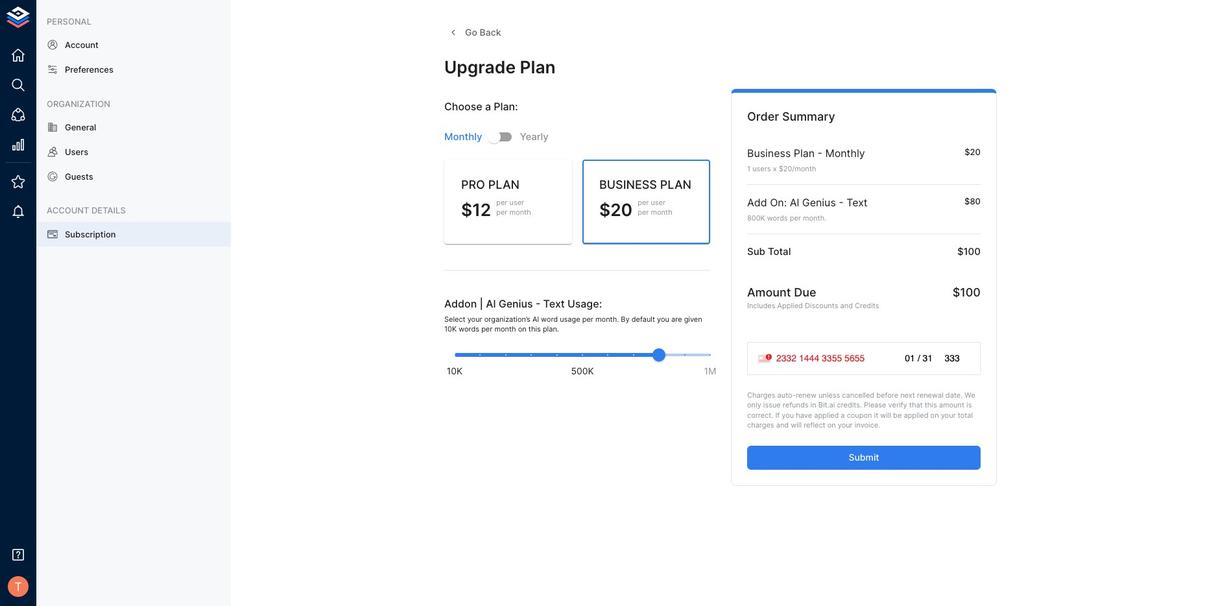 Task type: locate. For each thing, give the bounding box(es) containing it.
total
[[958, 410, 973, 420]]

genius inside addon | al genius - text usage: select your organization's al word usage per month. by default you are given 10k words per month on this plan.
[[499, 297, 533, 310]]

$ 20 per user per month
[[600, 198, 673, 220]]

1 vertical spatial will
[[791, 420, 802, 430]]

and down the if
[[777, 420, 789, 430]]

words down on:
[[768, 214, 788, 223]]

you left 'are'
[[657, 315, 670, 324]]

month. inside add on: al genius - text 800k words per month.
[[803, 214, 827, 223]]

1 horizontal spatial this
[[925, 400, 937, 410]]

0 horizontal spatial words
[[459, 325, 480, 334]]

genius inside add on: al genius - text 800k words per month.
[[803, 196, 836, 209]]

0 vertical spatial words
[[768, 214, 788, 223]]

text inside addon | al genius - text usage: select your organization's al word usage per month. by default you are given 10k words per month on this plan.
[[543, 297, 565, 310]]

sub total
[[748, 246, 791, 258]]

business
[[600, 178, 657, 191]]

this inside addon | al genius - text usage: select your organization's al word usage per month. by default you are given 10k words per month on this plan.
[[529, 325, 541, 334]]

monthly
[[445, 131, 482, 143], [826, 146, 866, 159]]

plan
[[520, 56, 556, 77], [794, 146, 815, 159]]

1 vertical spatial your
[[941, 410, 956, 420]]

0 horizontal spatial 20
[[611, 199, 633, 220]]

1 vertical spatial 10k
[[447, 365, 463, 376]]

user inside $ 20 per user per month
[[651, 198, 666, 207]]

genius for on:
[[803, 196, 836, 209]]

1 horizontal spatial monthly
[[826, 146, 866, 159]]

plan up $ 12 per user per month
[[488, 178, 520, 191]]

user down business plan
[[651, 198, 666, 207]]

text for 800k
[[847, 196, 868, 209]]

0 vertical spatial al
[[790, 196, 800, 209]]

1 vertical spatial words
[[459, 325, 480, 334]]

0 horizontal spatial this
[[529, 325, 541, 334]]

due
[[794, 286, 817, 299]]

2 user from the left
[[651, 198, 666, 207]]

monthly down choose
[[445, 131, 482, 143]]

and left credits
[[841, 301, 853, 310]]

1 horizontal spatial applied
[[904, 410, 929, 420]]

back
[[480, 27, 501, 38]]

monthly inside business plan - monthly 1 users x $ 20 /month
[[826, 146, 866, 159]]

10k
[[445, 325, 457, 334], [447, 365, 463, 376]]

text inside add on: al genius - text 800k words per month.
[[847, 196, 868, 209]]

$ down business
[[600, 199, 611, 220]]

genius for |
[[499, 297, 533, 310]]

text
[[847, 196, 868, 209], [543, 297, 565, 310]]

before
[[877, 391, 899, 400]]

words
[[768, 214, 788, 223], [459, 325, 480, 334]]

user down pro plan
[[510, 198, 524, 207]]

monthly down summary
[[826, 146, 866, 159]]

1 horizontal spatial you
[[782, 410, 794, 420]]

- inside add on: al genius - text 800k words per month.
[[839, 196, 844, 209]]

0 horizontal spatial applied
[[815, 410, 839, 420]]

your down the coupon
[[838, 420, 853, 430]]

by
[[621, 315, 630, 324]]

0 horizontal spatial -
[[536, 297, 541, 310]]

0 horizontal spatial $
[[461, 199, 473, 220]]

1 horizontal spatial month.
[[803, 214, 827, 223]]

per
[[497, 198, 508, 207], [638, 198, 649, 207], [497, 208, 508, 217], [638, 208, 649, 217], [790, 214, 801, 223], [583, 315, 594, 324], [482, 325, 493, 334]]

$ 12 per user per month
[[461, 198, 531, 220]]

on down renewal
[[931, 410, 939, 420]]

per inside add on: al genius - text 800k words per month.
[[790, 214, 801, 223]]

0 vertical spatial 20
[[784, 164, 793, 173]]

general link
[[36, 115, 231, 139]]

1 vertical spatial -
[[839, 196, 844, 209]]

1 vertical spatial a
[[841, 410, 845, 420]]

2 horizontal spatial your
[[941, 410, 956, 420]]

upgrade
[[445, 56, 516, 77]]

user inside $ 12 per user per month
[[510, 198, 524, 207]]

cancelled
[[843, 391, 875, 400]]

0 horizontal spatial monthly
[[445, 131, 482, 143]]

plan for upgrade
[[520, 56, 556, 77]]

business plan
[[600, 178, 692, 191]]

users
[[753, 164, 771, 173]]

al right |
[[486, 297, 496, 310]]

/month
[[793, 164, 817, 173]]

0 vertical spatial will
[[881, 410, 892, 420]]

a left plan:
[[485, 100, 491, 113]]

month. left by
[[596, 315, 619, 324]]

1 horizontal spatial $
[[600, 199, 611, 220]]

on down organization's
[[518, 325, 527, 334]]

1 horizontal spatial on
[[828, 420, 836, 430]]

genius up organization's
[[499, 297, 533, 310]]

0 horizontal spatial your
[[468, 315, 483, 324]]

|
[[480, 297, 483, 310]]

al right on:
[[790, 196, 800, 209]]

2 horizontal spatial -
[[839, 196, 844, 209]]

month. down /month
[[803, 214, 827, 223]]

0 vertical spatial on
[[518, 325, 527, 334]]

$ inside $ 12 per user per month
[[461, 199, 473, 220]]

1 horizontal spatial plan
[[660, 178, 692, 191]]

0 vertical spatial plan
[[520, 56, 556, 77]]

1 vertical spatial you
[[782, 410, 794, 420]]

0 vertical spatial monthly
[[445, 131, 482, 143]]

2 vertical spatial -
[[536, 297, 541, 310]]

0 vertical spatial genius
[[803, 196, 836, 209]]

month down organization's
[[495, 325, 516, 334]]

0 vertical spatial you
[[657, 315, 670, 324]]

1 vertical spatial on
[[931, 410, 939, 420]]

account
[[65, 40, 99, 50]]

usage
[[560, 315, 581, 324]]

1 vertical spatial 20
[[611, 199, 633, 220]]

and inside amount due includes applied discounts and credits
[[841, 301, 853, 310]]

0 vertical spatial 10k
[[445, 325, 457, 334]]

you
[[657, 315, 670, 324], [782, 410, 794, 420]]

credits.
[[837, 400, 862, 410]]

you inside addon | al genius - text usage: select your organization's al word usage per month. by default you are given 10k words per month on this plan.
[[657, 315, 670, 324]]

month. inside addon | al genius - text usage: select your organization's al word usage per month. by default you are given 10k words per month on this plan.
[[596, 315, 619, 324]]

it
[[874, 410, 879, 420]]

0 vertical spatial $100
[[958, 246, 981, 258]]

$ right x
[[779, 164, 784, 173]]

and
[[841, 301, 853, 310], [777, 420, 789, 430]]

0 horizontal spatial plan
[[520, 56, 556, 77]]

month down business plan
[[651, 208, 673, 217]]

1 vertical spatial al
[[486, 297, 496, 310]]

0 horizontal spatial user
[[510, 198, 524, 207]]

2 horizontal spatial al
[[790, 196, 800, 209]]

given
[[684, 315, 703, 324]]

1m
[[704, 365, 717, 376]]

1 horizontal spatial words
[[768, 214, 788, 223]]

on right "reflect"
[[828, 420, 836, 430]]

1 user from the left
[[510, 198, 524, 207]]

plan inside business plan - monthly 1 users x $ 20 /month
[[794, 146, 815, 159]]

this left plan.
[[529, 325, 541, 334]]

business
[[748, 146, 791, 159]]

$20
[[965, 146, 981, 157]]

a down credits.
[[841, 410, 845, 420]]

words down select
[[459, 325, 480, 334]]

0 vertical spatial your
[[468, 315, 483, 324]]

1 vertical spatial this
[[925, 400, 937, 410]]

-
[[818, 146, 823, 159], [839, 196, 844, 209], [536, 297, 541, 310]]

plan right the upgrade
[[520, 56, 556, 77]]

2 vertical spatial your
[[838, 420, 853, 430]]

0 vertical spatial and
[[841, 301, 853, 310]]

2 horizontal spatial on
[[931, 410, 939, 420]]

discounts
[[805, 301, 839, 310]]

will right it
[[881, 410, 892, 420]]

al
[[790, 196, 800, 209], [486, 297, 496, 310], [533, 315, 539, 324]]

1 vertical spatial month.
[[596, 315, 619, 324]]

- inside addon | al genius - text usage: select your organization's al word usage per month. by default you are given 10k words per month on this plan.
[[536, 297, 541, 310]]

coupon
[[847, 410, 872, 420]]

unless
[[819, 391, 841, 400]]

20 down business
[[611, 199, 633, 220]]

1 plan from the left
[[488, 178, 520, 191]]

correct.
[[748, 410, 774, 420]]

genius
[[803, 196, 836, 209], [499, 297, 533, 310]]

1 horizontal spatial plan
[[794, 146, 815, 159]]

20 right x
[[784, 164, 793, 173]]

plan up /month
[[794, 146, 815, 159]]

month.
[[803, 214, 827, 223], [596, 315, 619, 324]]

select
[[445, 315, 466, 324]]

1
[[748, 164, 751, 173]]

1 horizontal spatial 20
[[784, 164, 793, 173]]

renew
[[796, 391, 817, 400]]

0 horizontal spatial will
[[791, 420, 802, 430]]

1 vertical spatial monthly
[[826, 146, 866, 159]]

0 horizontal spatial al
[[486, 297, 496, 310]]

2 vertical spatial on
[[828, 420, 836, 430]]

this down renewal
[[925, 400, 937, 410]]

refunds
[[783, 400, 809, 410]]

month inside $ 12 per user per month
[[510, 208, 531, 217]]

1 horizontal spatial al
[[533, 315, 539, 324]]

1 horizontal spatial user
[[651, 198, 666, 207]]

0 horizontal spatial plan
[[488, 178, 520, 191]]

1 horizontal spatial and
[[841, 301, 853, 310]]

0 horizontal spatial and
[[777, 420, 789, 430]]

month inside $ 20 per user per month
[[651, 208, 673, 217]]

1 applied from the left
[[815, 410, 839, 420]]

al left 'word'
[[533, 315, 539, 324]]

on
[[518, 325, 527, 334], [931, 410, 939, 420], [828, 420, 836, 430]]

pro
[[461, 178, 485, 191]]

0 horizontal spatial on
[[518, 325, 527, 334]]

applied down bit.ai
[[815, 410, 839, 420]]

2 plan from the left
[[660, 178, 692, 191]]

1 horizontal spatial -
[[818, 146, 823, 159]]

800k
[[748, 214, 766, 223]]

1 vertical spatial text
[[543, 297, 565, 310]]

summary
[[783, 110, 836, 124]]

al inside add on: al genius - text 800k words per month.
[[790, 196, 800, 209]]

0 vertical spatial -
[[818, 146, 823, 159]]

$ inside business plan - monthly 1 users x $ 20 /month
[[779, 164, 784, 173]]

0 horizontal spatial genius
[[499, 297, 533, 310]]

plan for 20
[[660, 178, 692, 191]]

preferences
[[65, 64, 114, 75]]

month right 12 at the top left
[[510, 208, 531, 217]]

0 horizontal spatial text
[[543, 297, 565, 310]]

your down |
[[468, 315, 483, 324]]

$ inside $ 20 per user per month
[[600, 199, 611, 220]]

0 vertical spatial month.
[[803, 214, 827, 223]]

applied down that
[[904, 410, 929, 420]]

2 horizontal spatial $
[[779, 164, 784, 173]]

plan up $ 20 per user per month
[[660, 178, 692, 191]]

your down the amount
[[941, 410, 956, 420]]

submit
[[849, 452, 880, 463]]

20 inside $ 20 per user per month
[[611, 199, 633, 220]]

0 horizontal spatial a
[[485, 100, 491, 113]]

your inside addon | al genius - text usage: select your organization's al word usage per month. by default you are given 10k words per month on this plan.
[[468, 315, 483, 324]]

0 vertical spatial this
[[529, 325, 541, 334]]

are
[[672, 315, 682, 324]]

add on: al genius - text 800k words per month.
[[748, 196, 868, 223]]

0 vertical spatial a
[[485, 100, 491, 113]]

1 horizontal spatial genius
[[803, 196, 836, 209]]

1 horizontal spatial a
[[841, 410, 845, 420]]

a inside charges auto-renew unless cancelled before next renewal date. we only issue refunds in bit.ai credits. please verify that this amount is correct. if you have applied a coupon it will be applied on your total charges and will reflect on your invoice.
[[841, 410, 845, 420]]

1 vertical spatial and
[[777, 420, 789, 430]]

submit button
[[748, 446, 981, 470]]

subscription link
[[36, 222, 231, 246]]

1 vertical spatial plan
[[794, 146, 815, 159]]

you inside charges auto-renew unless cancelled before next renewal date. we only issue refunds in bit.ai credits. please verify that this amount is correct. if you have applied a coupon it will be applied on your total charges and will reflect on your invoice.
[[782, 410, 794, 420]]

will
[[881, 410, 892, 420], [791, 420, 802, 430]]

0 horizontal spatial you
[[657, 315, 670, 324]]

1 horizontal spatial your
[[838, 420, 853, 430]]

please
[[864, 400, 887, 410]]

genius down /month
[[803, 196, 836, 209]]

1 horizontal spatial will
[[881, 410, 892, 420]]

0 vertical spatial text
[[847, 196, 868, 209]]

words inside addon | al genius - text usage: select your organization's al word usage per month. by default you are given 10k words per month on this plan.
[[459, 325, 480, 334]]

$ down pro
[[461, 199, 473, 220]]

will down the have
[[791, 420, 802, 430]]

charges
[[748, 391, 776, 400]]

1 vertical spatial genius
[[499, 297, 533, 310]]

you right the if
[[782, 410, 794, 420]]

$ for 12
[[461, 199, 473, 220]]

month for 20
[[651, 208, 673, 217]]

0 horizontal spatial month.
[[596, 315, 619, 324]]

total
[[768, 246, 791, 258]]

issue
[[764, 400, 781, 410]]

20 inside business plan - monthly 1 users x $ 20 /month
[[784, 164, 793, 173]]

1 horizontal spatial text
[[847, 196, 868, 209]]

user for 20
[[651, 198, 666, 207]]



Task type: vqa. For each thing, say whether or not it's contained in the screenshot.
rightmost This
yes



Task type: describe. For each thing, give the bounding box(es) containing it.
and inside charges auto-renew unless cancelled before next renewal date. we only issue refunds in bit.ai credits. please verify that this amount is correct. if you have applied a coupon it will be applied on your total charges and will reflect on your invoice.
[[777, 420, 789, 430]]

general
[[65, 122, 96, 132]]

if
[[776, 410, 780, 420]]

plan.
[[543, 325, 559, 334]]

in
[[811, 400, 817, 410]]

- for usage:
[[536, 297, 541, 310]]

500k
[[571, 365, 594, 376]]

add
[[748, 196, 767, 209]]

this inside charges auto-renew unless cancelled before next renewal date. we only issue refunds in bit.ai credits. please verify that this amount is correct. if you have applied a coupon it will be applied on your total charges and will reflect on your invoice.
[[925, 400, 937, 410]]

only
[[748, 400, 762, 410]]

amount
[[748, 286, 791, 299]]

plan for business
[[794, 146, 815, 159]]

- inside business plan - monthly 1 users x $ 20 /month
[[818, 146, 823, 159]]

usage:
[[568, 297, 602, 310]]

details
[[91, 205, 126, 216]]

amount due includes applied discounts and credits
[[748, 286, 880, 310]]

date.
[[946, 391, 963, 400]]

have
[[796, 410, 813, 420]]

applied
[[778, 301, 803, 310]]

organization's
[[485, 315, 531, 324]]

12
[[473, 199, 491, 220]]

choose
[[445, 100, 483, 113]]

2 vertical spatial al
[[533, 315, 539, 324]]

users link
[[36, 139, 231, 164]]

is
[[967, 400, 972, 410]]

subscription
[[65, 229, 116, 239]]

go back button
[[445, 21, 506, 44]]

t button
[[4, 572, 32, 601]]

on:
[[770, 196, 787, 209]]

$80
[[965, 196, 981, 206]]

al for on:
[[790, 196, 800, 209]]

1 vertical spatial $100
[[953, 286, 981, 299]]

organization
[[47, 98, 110, 109]]

order summary
[[748, 110, 836, 124]]

charges auto-renew unless cancelled before next renewal date. we only issue refunds in bit.ai credits. please verify that this amount is correct. if you have applied a coupon it will be applied on your total charges and will reflect on your invoice.
[[748, 391, 976, 430]]

amount
[[939, 400, 965, 410]]

plan:
[[494, 100, 518, 113]]

upgrade plan
[[445, 56, 556, 77]]

account details
[[47, 205, 126, 216]]

on inside addon | al genius - text usage: select your organization's al word usage per month. by default you are given 10k words per month on this plan.
[[518, 325, 527, 334]]

reflect
[[804, 420, 826, 430]]

charges
[[748, 420, 775, 430]]

verify
[[889, 400, 908, 410]]

month inside addon | al genius - text usage: select your organization's al word usage per month. by default you are given 10k words per month on this plan.
[[495, 325, 516, 334]]

words inside add on: al genius - text 800k words per month.
[[768, 214, 788, 223]]

be
[[894, 410, 902, 420]]

default
[[632, 315, 655, 324]]

credits
[[855, 301, 880, 310]]

month for 12
[[510, 208, 531, 217]]

business plan - monthly 1 users x $ 20 /month
[[748, 146, 866, 173]]

plan for 12
[[488, 178, 520, 191]]

that
[[910, 400, 923, 410]]

go
[[465, 27, 478, 38]]

order
[[748, 110, 779, 124]]

addon | al genius - text usage: select your organization's al word usage per month. by default you are given 10k words per month on this plan.
[[445, 297, 703, 334]]

word
[[541, 315, 558, 324]]

sub
[[748, 246, 766, 258]]

preferences link
[[36, 57, 231, 82]]

yearly
[[520, 131, 549, 143]]

auto-
[[778, 391, 796, 400]]

guests link
[[36, 164, 231, 189]]

choose a plan:
[[445, 100, 518, 113]]

account link
[[36, 33, 231, 57]]

guests
[[65, 171, 93, 182]]

- for 800k
[[839, 196, 844, 209]]

includes
[[748, 301, 776, 310]]

text for usage:
[[543, 297, 565, 310]]

2 applied from the left
[[904, 410, 929, 420]]

bit.ai
[[819, 400, 835, 410]]

next
[[901, 391, 915, 400]]

go back
[[465, 27, 501, 38]]

x
[[773, 164, 777, 173]]

addon
[[445, 297, 477, 310]]

personal
[[47, 16, 92, 27]]

users
[[65, 147, 88, 157]]

al for |
[[486, 297, 496, 310]]

invoice.
[[855, 420, 881, 430]]

10k inside addon | al genius - text usage: select your organization's al word usage per month. by default you are given 10k words per month on this plan.
[[445, 325, 457, 334]]

user for 12
[[510, 198, 524, 207]]

pro plan
[[461, 178, 520, 191]]

we
[[965, 391, 976, 400]]

$ for 20
[[600, 199, 611, 220]]



